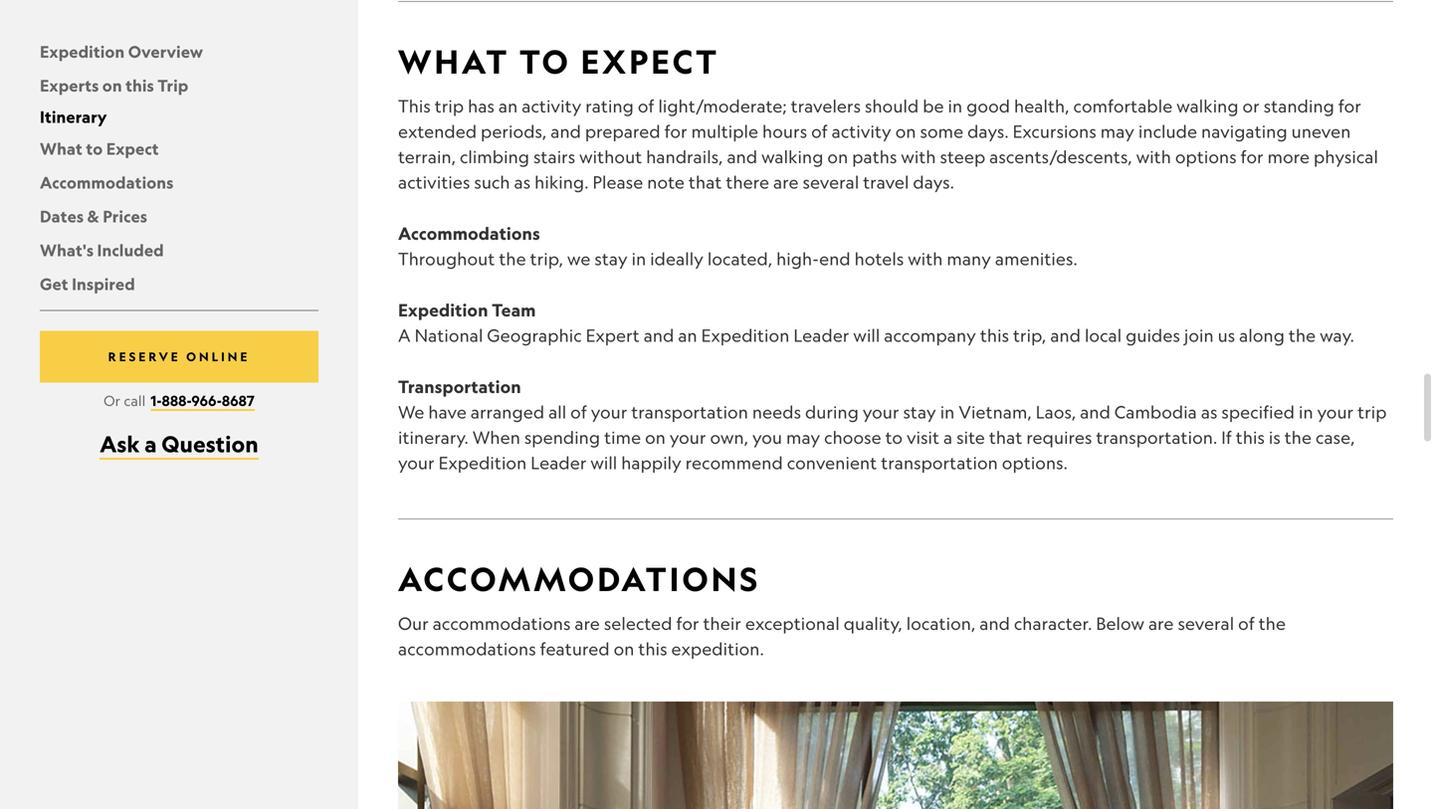 Task type: locate. For each thing, give the bounding box(es) containing it.
what's included
[[40, 240, 164, 260]]

1 horizontal spatial to
[[520, 41, 571, 81]]

what to expect up "rating"
[[398, 41, 720, 81]]

0 horizontal spatial expect
[[106, 138, 159, 159]]

leader down spending
[[531, 452, 587, 473]]

0 vertical spatial stay
[[595, 248, 628, 269]]

transportation up own,
[[632, 402, 749, 422]]

are right below
[[1149, 613, 1174, 634]]

this inside the "have arranged all of your transportation needs during your stay in vietnam, laos, and cambodia as specified in your trip itinerary. when spending time on your own, you may choose to visit a site that requires transportation. if this is the case, your expedition leader will happily recommend convenient transportation options."
[[1236, 427, 1265, 448]]

days. down good
[[968, 121, 1009, 142]]

team
[[492, 299, 536, 320]]

0 vertical spatial expect
[[581, 41, 720, 81]]

1 horizontal spatial as
[[1201, 402, 1218, 422]]

accommodations inside accommodations throughout the trip, we stay in ideally located, high-end hotels with many amenities.
[[398, 222, 540, 244]]

expert
[[586, 325, 640, 346]]

in inside accommodations throughout the trip, we stay in ideally located, high-end hotels with many amenities.
[[632, 248, 646, 269]]

1 vertical spatial walking
[[762, 146, 824, 167]]

0 horizontal spatial stay
[[595, 248, 628, 269]]

0 vertical spatial leader
[[794, 325, 850, 346]]

1 vertical spatial arrow right new icon image
[[1272, 95, 1292, 115]]

national
[[415, 325, 483, 346]]

to up accommodations link
[[86, 138, 103, 159]]

days. down steep
[[913, 172, 955, 192]]

0 horizontal spatial walking
[[762, 146, 824, 167]]

arrow right new icon image
[[1272, 0, 1292, 5], [1272, 95, 1292, 115]]

will inside expedition team a national geographic expert and an expedition leader will accompany this trip, and local guides join us along the way.
[[854, 325, 880, 346]]

a lobby seating area with a cabinet with 2 horse statues and 2 lamps and a view of a patio area image
[[398, 702, 1394, 809]]

arranged
[[471, 402, 545, 422]]

1 horizontal spatial trip
[[1358, 402, 1387, 422]]

physical
[[1314, 146, 1379, 167]]

expedition down when
[[439, 452, 527, 473]]

leader inside the "have arranged all of your transportation needs during your stay in vietnam, laos, and cambodia as specified in your trip itinerary. when spending time on your own, you may choose to visit a site that requires transportation. if this is the case, your expedition leader will happily recommend convenient transportation options."
[[531, 452, 587, 473]]

ascents/descents,
[[990, 146, 1133, 167]]

0 horizontal spatial activity
[[522, 95, 582, 116]]

your
[[591, 402, 628, 422], [863, 402, 900, 422], [1318, 402, 1354, 422], [670, 427, 706, 448], [398, 452, 435, 473]]

1 horizontal spatial that
[[989, 427, 1023, 448]]

end
[[819, 248, 851, 269]]

0 horizontal spatial leader
[[531, 452, 587, 473]]

this
[[126, 75, 154, 96], [980, 325, 1010, 346], [1236, 427, 1265, 448], [639, 638, 668, 659]]

an up periods,
[[499, 95, 518, 116]]

will down 'time'
[[591, 452, 618, 473]]

vietnam,
[[959, 402, 1032, 422]]

0 vertical spatial trip
[[435, 95, 464, 116]]

to left visit
[[886, 427, 903, 448]]

their
[[703, 613, 742, 634]]

0 vertical spatial trip,
[[530, 248, 564, 269]]

trip, inside expedition team a national geographic expert and an expedition leader will accompany this trip, and local guides join us along the way.
[[1013, 325, 1047, 346]]

1 vertical spatial what
[[40, 138, 83, 159]]

several inside "our accommodations are selected for their exceptional quality, location, and character. below are several of the accommodations featured on this expedition."
[[1178, 613, 1235, 634]]

us
[[1218, 325, 1236, 346]]

ideally
[[650, 248, 704, 269]]

to up periods,
[[520, 41, 571, 81]]

hiking.
[[535, 172, 589, 192]]

walking left or
[[1177, 95, 1239, 116]]

on up "happily"
[[645, 427, 666, 448]]

1 vertical spatial activity
[[832, 121, 892, 142]]

dates & prices link
[[40, 206, 147, 226]]

activity up periods,
[[522, 95, 582, 116]]

1 horizontal spatial transportation
[[881, 452, 998, 473]]

stay right the we
[[595, 248, 628, 269]]

accommodations up featured
[[398, 559, 761, 599]]

the inside expedition team a national geographic expert and an expedition leader will accompany this trip, and local guides join us along the way.
[[1289, 325, 1316, 346]]

accommodations down the what to expect "link" at top left
[[40, 172, 174, 193]]

travelers
[[791, 95, 861, 116]]

what to expect
[[398, 41, 720, 81], [40, 138, 159, 159]]

and right laos,
[[1080, 402, 1111, 422]]

will inside the "have arranged all of your transportation needs during your stay in vietnam, laos, and cambodia as specified in your trip itinerary. when spending time on your own, you may choose to visit a site that requires transportation. if this is the case, your expedition leader will happily recommend convenient transportation options."
[[591, 452, 618, 473]]

with
[[901, 146, 936, 167], [1137, 146, 1172, 167], [908, 248, 943, 269]]

accommodations
[[40, 172, 174, 193], [398, 222, 540, 244], [398, 559, 761, 599]]

1 vertical spatial accommodations
[[398, 638, 536, 659]]

0 vertical spatial what to expect
[[398, 41, 720, 81]]

located,
[[708, 248, 773, 269]]

1 vertical spatial trip,
[[1013, 325, 1047, 346]]

1 horizontal spatial a
[[944, 427, 953, 448]]

high-
[[777, 248, 819, 269]]

case,
[[1316, 427, 1356, 448]]

get
[[40, 274, 68, 294]]

or call 1-888-966-8687
[[104, 392, 255, 410]]

what to expect up accommodations link
[[40, 138, 159, 159]]

1 vertical spatial that
[[989, 427, 1023, 448]]

on down expedition overview
[[102, 75, 122, 96]]

0 vertical spatial walking
[[1177, 95, 1239, 116]]

trip inside the "have arranged all of your transportation needs during your stay in vietnam, laos, and cambodia as specified in your trip itinerary. when spending time on your own, you may choose to visit a site that requires transportation. if this is the case, your expedition leader will happily recommend convenient transportation options."
[[1358, 402, 1387, 422]]

expedition overview
[[40, 41, 203, 62]]

selected
[[604, 613, 673, 634]]

expedition up experts
[[40, 41, 125, 62]]

options
[[1176, 146, 1237, 167]]

0 horizontal spatial several
[[803, 172, 860, 192]]

1 vertical spatial will
[[591, 452, 618, 473]]

1 horizontal spatial what
[[398, 41, 510, 81]]

the inside the "have arranged all of your transportation needs during your stay in vietnam, laos, and cambodia as specified in your trip itinerary. when spending time on your own, you may choose to visit a site that requires transportation. if this is the case, your expedition leader will happily recommend convenient transportation options."
[[1285, 427, 1312, 448]]

activity up the paths
[[832, 121, 892, 142]]

966-
[[192, 392, 222, 410]]

2 horizontal spatial are
[[1149, 613, 1174, 634]]

1 horizontal spatial trip,
[[1013, 325, 1047, 346]]

1 horizontal spatial activity
[[832, 121, 892, 142]]

for down navigating
[[1241, 146, 1264, 167]]

character.
[[1014, 613, 1093, 634]]

0 horizontal spatial to
[[86, 138, 103, 159]]

1 horizontal spatial may
[[1101, 121, 1135, 142]]

1 vertical spatial expect
[[106, 138, 159, 159]]

terrain,
[[398, 146, 456, 167]]

activity
[[522, 95, 582, 116], [832, 121, 892, 142]]

may inside this trip has an activity rating of light/moderate; travelers should be in good health, comfortable walking or standing for extended periods, and prepared for multiple hours of activity on some days. excursions may include navigating uneven terrain, climbing stairs without handrails, and walking on paths with steep ascents/descents, with options for more physical activities such as hiking. please note that there are several travel days.
[[1101, 121, 1135, 142]]

stay up visit
[[903, 402, 937, 422]]

trip
[[158, 75, 189, 96]]

reserve online link
[[40, 331, 319, 383]]

1 horizontal spatial stay
[[903, 402, 937, 422]]

that down vietnam,
[[989, 427, 1023, 448]]

for
[[1339, 95, 1362, 116], [665, 121, 688, 142], [1241, 146, 1264, 167], [677, 613, 699, 634]]

1-888-966-8687 link
[[151, 392, 255, 411]]

1 vertical spatial an
[[678, 325, 698, 346]]

0 vertical spatial accommodations
[[433, 613, 571, 634]]

1 vertical spatial as
[[1201, 402, 1218, 422]]

1 horizontal spatial will
[[854, 325, 880, 346]]

include
[[1139, 121, 1198, 142]]

expedition.
[[672, 638, 764, 659]]

note
[[647, 172, 685, 192]]

as left specified
[[1201, 402, 1218, 422]]

1 horizontal spatial walking
[[1177, 95, 1239, 116]]

0 horizontal spatial may
[[786, 427, 821, 448]]

of inside the "have arranged all of your transportation needs during your stay in vietnam, laos, and cambodia as specified in your trip itinerary. when spending time on your own, you may choose to visit a site that requires transportation. if this is the case, your expedition leader will happily recommend convenient transportation options."
[[571, 402, 587, 422]]

and up there
[[727, 146, 758, 167]]

for inside "our accommodations are selected for their exceptional quality, location, and character. below are several of the accommodations featured on this expedition."
[[677, 613, 699, 634]]

and right location,
[[980, 613, 1010, 634]]

during
[[805, 402, 859, 422]]

0 horizontal spatial days.
[[913, 172, 955, 192]]

many
[[947, 248, 992, 269]]

may down comfortable
[[1101, 121, 1135, 142]]

may right you in the right of the page
[[786, 427, 821, 448]]

may
[[1101, 121, 1135, 142], [786, 427, 821, 448]]

accommodations down the our at the left
[[398, 638, 536, 659]]

what down itinerary
[[40, 138, 83, 159]]

that down handrails, in the top of the page
[[689, 172, 722, 192]]

0 horizontal spatial trip,
[[530, 248, 564, 269]]

this right accompany
[[980, 325, 1010, 346]]

the
[[499, 248, 526, 269], [1289, 325, 1316, 346], [1285, 427, 1312, 448], [1259, 613, 1286, 634]]

travel
[[863, 172, 909, 192]]

what's
[[40, 240, 94, 260]]

0 vertical spatial to
[[520, 41, 571, 81]]

0 horizontal spatial as
[[514, 172, 531, 192]]

may inside the "have arranged all of your transportation needs during your stay in vietnam, laos, and cambodia as specified in your trip itinerary. when spending time on your own, you may choose to visit a site that requires transportation. if this is the case, your expedition leader will happily recommend convenient transportation options."
[[786, 427, 821, 448]]

accommodations up the throughout
[[398, 222, 540, 244]]

comfortable
[[1074, 95, 1173, 116]]

what up has
[[398, 41, 510, 81]]

on inside the "have arranged all of your transportation needs during your stay in vietnam, laos, and cambodia as specified in your trip itinerary. when spending time on your own, you may choose to visit a site that requires transportation. if this is the case, your expedition leader will happily recommend convenient transportation options."
[[645, 427, 666, 448]]

below
[[1097, 613, 1145, 634]]

itinerary
[[40, 107, 107, 127]]

0 vertical spatial days.
[[968, 121, 1009, 142]]

an
[[499, 95, 518, 116], [678, 325, 698, 346]]

trip, left the we
[[530, 248, 564, 269]]

1 horizontal spatial leader
[[794, 325, 850, 346]]

transportation
[[632, 402, 749, 422], [881, 452, 998, 473]]

expect up "rating"
[[581, 41, 720, 81]]

an right expert
[[678, 325, 698, 346]]

a inside the "have arranged all of your transportation needs during your stay in vietnam, laos, and cambodia as specified in your trip itinerary. when spending time on your own, you may choose to visit a site that requires transportation. if this is the case, your expedition leader will happily recommend convenient transportation options."
[[944, 427, 953, 448]]

rating
[[586, 95, 634, 116]]

there
[[726, 172, 770, 192]]

1 vertical spatial several
[[1178, 613, 1235, 634]]

your down itinerary.
[[398, 452, 435, 473]]

1 vertical spatial leader
[[531, 452, 587, 473]]

accommodations
[[433, 613, 571, 634], [398, 638, 536, 659]]

light/moderate;
[[659, 95, 787, 116]]

in left ideally
[[632, 248, 646, 269]]

the inside accommodations throughout the trip, we stay in ideally located, high-end hotels with many amenities.
[[499, 248, 526, 269]]

1 vertical spatial what to expect
[[40, 138, 159, 159]]

inspired
[[72, 274, 135, 294]]

0 vertical spatial as
[[514, 172, 531, 192]]

transportation down visit
[[881, 452, 998, 473]]

will left accompany
[[854, 325, 880, 346]]

1 horizontal spatial expect
[[581, 41, 720, 81]]

this inside expedition team a national geographic expert and an expedition leader will accompany this trip, and local guides join us along the way.
[[980, 325, 1010, 346]]

are right there
[[774, 172, 799, 192]]

this down selected
[[639, 638, 668, 659]]

8687
[[222, 392, 255, 410]]

1 vertical spatial stay
[[903, 402, 937, 422]]

trip, left the local
[[1013, 325, 1047, 346]]

for left 'their'
[[677, 613, 699, 634]]

a
[[944, 427, 953, 448], [145, 430, 157, 458]]

the inside "our accommodations are selected for their exceptional quality, location, and character. below are several of the accommodations featured on this expedition."
[[1259, 613, 1286, 634]]

experts on this trip
[[40, 75, 189, 96]]

quality,
[[844, 613, 903, 634]]

1 vertical spatial trip
[[1358, 402, 1387, 422]]

needs
[[753, 402, 801, 422]]

0 horizontal spatial an
[[499, 95, 518, 116]]

0 vertical spatial that
[[689, 172, 722, 192]]

a left site on the bottom right
[[944, 427, 953, 448]]

expedition
[[40, 41, 125, 62], [398, 299, 488, 320], [702, 325, 790, 346], [439, 452, 527, 473]]

with left many
[[908, 248, 943, 269]]

2 horizontal spatial to
[[886, 427, 903, 448]]

your left own,
[[670, 427, 706, 448]]

1 horizontal spatial an
[[678, 325, 698, 346]]

expect up accommodations link
[[106, 138, 159, 159]]

on
[[102, 75, 122, 96], [896, 121, 917, 142], [828, 146, 849, 167], [645, 427, 666, 448], [614, 638, 635, 659]]

accommodations up featured
[[433, 613, 571, 634]]

in
[[948, 95, 963, 116], [632, 248, 646, 269], [941, 402, 955, 422], [1299, 402, 1314, 422]]

1 horizontal spatial several
[[1178, 613, 1235, 634]]

what to expect link
[[40, 138, 159, 159]]

have
[[429, 402, 467, 422]]

in right specified
[[1299, 402, 1314, 422]]

0 horizontal spatial what to expect
[[40, 138, 159, 159]]

a inside ask a question button
[[145, 430, 157, 458]]

0 horizontal spatial a
[[145, 430, 157, 458]]

0 horizontal spatial will
[[591, 452, 618, 473]]

of inside "our accommodations are selected for their exceptional quality, location, and character. below are several of the accommodations featured on this expedition."
[[1239, 613, 1255, 634]]

on inside "our accommodations are selected for their exceptional quality, location, and character. below are several of the accommodations featured on this expedition."
[[614, 638, 635, 659]]

an inside this trip has an activity rating of light/moderate; travelers should be in good health, comfortable walking or standing for extended periods, and prepared for multiple hours of activity on some days. excursions may include navigating uneven terrain, climbing stairs without handrails, and walking on paths with steep ascents/descents, with options for more physical activities such as hiking. please note that there are several travel days.
[[499, 95, 518, 116]]

and left the local
[[1051, 325, 1081, 346]]

are up featured
[[575, 613, 600, 634]]

please
[[593, 172, 644, 192]]

featured
[[540, 638, 610, 659]]

transportation.
[[1097, 427, 1218, 448]]

with down include
[[1137, 146, 1172, 167]]

0 vertical spatial transportation
[[632, 402, 749, 422]]

with down some at top
[[901, 146, 936, 167]]

in right be
[[948, 95, 963, 116]]

expedition overview link
[[40, 41, 203, 62]]

0 vertical spatial an
[[499, 95, 518, 116]]

dates & prices
[[40, 206, 147, 226]]

our
[[398, 613, 429, 634]]

that inside the "have arranged all of your transportation needs during your stay in vietnam, laos, and cambodia as specified in your trip itinerary. when spending time on your own, you may choose to visit a site that requires transportation. if this is the case, your expedition leader will happily recommend convenient transportation options."
[[989, 427, 1023, 448]]

as right such
[[514, 172, 531, 192]]

0 vertical spatial may
[[1101, 121, 1135, 142]]

several inside this trip has an activity rating of light/moderate; travelers should be in good health, comfortable walking or standing for extended periods, and prepared for multiple hours of activity on some days. excursions may include navigating uneven terrain, climbing stairs without handrails, and walking on paths with steep ascents/descents, with options for more physical activities such as hiking. please note that there are several travel days.
[[803, 172, 860, 192]]

on down selected
[[614, 638, 635, 659]]

walking down hours
[[762, 146, 824, 167]]

several right below
[[1178, 613, 1235, 634]]

stay
[[595, 248, 628, 269], [903, 402, 937, 422]]

several down the paths
[[803, 172, 860, 192]]

0 vertical spatial arrow right new icon image
[[1272, 0, 1292, 5]]

0 horizontal spatial that
[[689, 172, 722, 192]]

leader up during
[[794, 325, 850, 346]]

transportation we
[[398, 376, 521, 422]]

a right ask
[[145, 430, 157, 458]]

in inside this trip has an activity rating of light/moderate; travelers should be in good health, comfortable walking or standing for extended periods, and prepared for multiple hours of activity on some days. excursions may include navigating uneven terrain, climbing stairs without handrails, and walking on paths with steep ascents/descents, with options for more physical activities such as hiking. please note that there are several travel days.
[[948, 95, 963, 116]]

0 vertical spatial several
[[803, 172, 860, 192]]

1 vertical spatial accommodations
[[398, 222, 540, 244]]

1 horizontal spatial are
[[774, 172, 799, 192]]

1 vertical spatial may
[[786, 427, 821, 448]]

experts on this trip link
[[40, 75, 189, 96]]

0 horizontal spatial trip
[[435, 95, 464, 116]]

0 vertical spatial will
[[854, 325, 880, 346]]

this right 'if'
[[1236, 427, 1265, 448]]

as
[[514, 172, 531, 192], [1201, 402, 1218, 422]]

2 vertical spatial to
[[886, 427, 903, 448]]

what
[[398, 41, 510, 81], [40, 138, 83, 159]]



Task type: describe. For each thing, give the bounding box(es) containing it.
convenient
[[787, 452, 877, 473]]

dates
[[40, 206, 84, 226]]

should
[[865, 95, 919, 116]]

spending
[[525, 427, 600, 448]]

handrails,
[[646, 146, 723, 167]]

leader inside expedition team a national geographic expert and an expedition leader will accompany this trip, and local guides join us along the way.
[[794, 325, 850, 346]]

reserve online
[[108, 349, 250, 364]]

has
[[468, 95, 495, 116]]

join
[[1185, 325, 1214, 346]]

some
[[920, 121, 964, 142]]

is
[[1269, 427, 1281, 448]]

expedition team a national geographic expert and an expedition leader will accompany this trip, and local guides join us along the way.
[[398, 299, 1355, 346]]

own,
[[710, 427, 749, 448]]

health,
[[1014, 95, 1070, 116]]

2 vertical spatial accommodations
[[398, 559, 761, 599]]

exceptional
[[746, 613, 840, 634]]

this inside "our accommodations are selected for their exceptional quality, location, and character. below are several of the accommodations featured on this expedition."
[[639, 638, 668, 659]]

guides
[[1126, 325, 1181, 346]]

an inside expedition team a national geographic expert and an expedition leader will accompany this trip, and local guides join us along the way.
[[678, 325, 698, 346]]

accommodations throughout the trip, we stay in ideally located, high-end hotels with many amenities.
[[398, 222, 1078, 269]]

activities
[[398, 172, 470, 192]]

for up handrails, in the top of the page
[[665, 121, 688, 142]]

on down should
[[896, 121, 917, 142]]

multiple
[[692, 121, 759, 142]]

for up uneven
[[1339, 95, 1362, 116]]

transportation
[[398, 376, 521, 397]]

accompany
[[884, 325, 977, 346]]

climbing
[[460, 146, 530, 167]]

time
[[604, 427, 641, 448]]

this
[[398, 95, 431, 116]]

and inside the "have arranged all of your transportation needs during your stay in vietnam, laos, and cambodia as specified in your trip itinerary. when spending time on your own, you may choose to visit a site that requires transportation. if this is the case, your expedition leader will happily recommend convenient transportation options."
[[1080, 402, 1111, 422]]

hotels
[[855, 248, 904, 269]]

ask a question
[[100, 430, 259, 458]]

navigating
[[1202, 121, 1288, 142]]

your up case,
[[1318, 402, 1354, 422]]

requires
[[1027, 427, 1093, 448]]

excursions
[[1013, 121, 1097, 142]]

trip, inside accommodations throughout the trip, we stay in ideally located, high-end hotels with many amenities.
[[530, 248, 564, 269]]

steep
[[940, 146, 986, 167]]

call
[[124, 392, 146, 409]]

stairs
[[534, 146, 576, 167]]

to inside the "have arranged all of your transportation needs during your stay in vietnam, laos, and cambodia as specified in your trip itinerary. when spending time on your own, you may choose to visit a site that requires transportation. if this is the case, your expedition leader will happily recommend convenient transportation options."
[[886, 427, 903, 448]]

2 arrow right new icon image from the top
[[1272, 95, 1292, 115]]

888-
[[162, 392, 192, 410]]

1-
[[151, 392, 162, 410]]

and inside "our accommodations are selected for their exceptional quality, location, and character. below are several of the accommodations featured on this expedition."
[[980, 613, 1010, 634]]

1 vertical spatial days.
[[913, 172, 955, 192]]

overview
[[128, 41, 203, 62]]

you
[[753, 427, 783, 448]]

amenities.
[[996, 248, 1078, 269]]

with inside accommodations throughout the trip, we stay in ideally located, high-end hotels with many amenities.
[[908, 248, 943, 269]]

more
[[1268, 146, 1310, 167]]

and right expert
[[644, 325, 674, 346]]

what's included link
[[40, 240, 164, 260]]

when
[[473, 427, 521, 448]]

and up stairs
[[551, 121, 581, 142]]

without
[[580, 146, 642, 167]]

local
[[1085, 325, 1122, 346]]

we
[[398, 402, 425, 422]]

if
[[1222, 427, 1232, 448]]

question
[[162, 430, 259, 458]]

a
[[398, 325, 411, 346]]

standing
[[1264, 95, 1335, 116]]

choose
[[824, 427, 882, 448]]

expedition down the located,
[[702, 325, 790, 346]]

itinerary link
[[40, 107, 107, 127]]

stay inside accommodations throughout the trip, we stay in ideally located, high-end hotels with many amenities.
[[595, 248, 628, 269]]

laos,
[[1036, 402, 1077, 422]]

periods,
[[481, 121, 547, 142]]

expedition up national
[[398, 299, 488, 320]]

this left trip
[[126, 75, 154, 96]]

0 vertical spatial what
[[398, 41, 510, 81]]

visit
[[907, 427, 940, 448]]

1 arrow right new icon image from the top
[[1272, 0, 1292, 5]]

your up 'time'
[[591, 402, 628, 422]]

your up choose
[[863, 402, 900, 422]]

get inspired link
[[40, 274, 135, 294]]

throughout
[[398, 248, 495, 269]]

&
[[87, 206, 99, 226]]

in left vietnam,
[[941, 402, 955, 422]]

our accommodations are selected for their exceptional quality, location, and character. below are several of the accommodations featured on this expedition.
[[398, 613, 1286, 659]]

uneven
[[1292, 121, 1351, 142]]

1 vertical spatial transportation
[[881, 452, 998, 473]]

0 vertical spatial accommodations
[[40, 172, 174, 193]]

trip inside this trip has an activity rating of light/moderate; travelers should be in good health, comfortable walking or standing for extended periods, and prepared for multiple hours of activity on some days. excursions may include navigating uneven terrain, climbing stairs without handrails, and walking on paths with steep ascents/descents, with options for more physical activities such as hiking. please note that there are several travel days.
[[435, 95, 464, 116]]

online
[[186, 349, 250, 364]]

0 horizontal spatial transportation
[[632, 402, 749, 422]]

have arranged all of your transportation needs during your stay in vietnam, laos, and cambodia as specified in your trip itinerary. when spending time on your own, you may choose to visit a site that requires transportation. if this is the case, your expedition leader will happily recommend convenient transportation options.
[[398, 402, 1387, 473]]

1 horizontal spatial what to expect
[[398, 41, 720, 81]]

be
[[923, 95, 944, 116]]

on left the paths
[[828, 146, 849, 167]]

are inside this trip has an activity rating of light/moderate; travelers should be in good health, comfortable walking or standing for extended periods, and prepared for multiple hours of activity on some days. excursions may include navigating uneven terrain, climbing stairs without handrails, and walking on paths with steep ascents/descents, with options for more physical activities such as hiking. please note that there are several travel days.
[[774, 172, 799, 192]]

1 horizontal spatial days.
[[968, 121, 1009, 142]]

good
[[967, 95, 1011, 116]]

or
[[104, 392, 121, 409]]

such
[[474, 172, 510, 192]]

0 horizontal spatial are
[[575, 613, 600, 634]]

way.
[[1320, 325, 1355, 346]]

prices
[[103, 206, 147, 226]]

that inside this trip has an activity rating of light/moderate; travelers should be in good health, comfortable walking or standing for extended periods, and prepared for multiple hours of activity on some days. excursions may include navigating uneven terrain, climbing stairs without handrails, and walking on paths with steep ascents/descents, with options for more physical activities such as hiking. please note that there are several travel days.
[[689, 172, 722, 192]]

location,
[[907, 613, 976, 634]]

hours
[[763, 121, 808, 142]]

all
[[549, 402, 567, 422]]

as inside the "have arranged all of your transportation needs during your stay in vietnam, laos, and cambodia as specified in your trip itinerary. when spending time on your own, you may choose to visit a site that requires transportation. if this is the case, your expedition leader will happily recommend convenient transportation options."
[[1201, 402, 1218, 422]]

this trip has an activity rating of light/moderate; travelers should be in good health, comfortable walking or standing for extended periods, and prepared for multiple hours of activity on some days. excursions may include navigating uneven terrain, climbing stairs without handrails, and walking on paths with steep ascents/descents, with options for more physical activities such as hiking. please note that there are several travel days.
[[398, 95, 1379, 192]]

options.
[[1002, 452, 1068, 473]]

specified
[[1222, 402, 1295, 422]]

expedition inside the "have arranged all of your transportation needs during your stay in vietnam, laos, and cambodia as specified in your trip itinerary. when spending time on your own, you may choose to visit a site that requires transportation. if this is the case, your expedition leader will happily recommend convenient transportation options."
[[439, 452, 527, 473]]

we
[[567, 248, 591, 269]]

0 horizontal spatial what
[[40, 138, 83, 159]]

stay inside the "have arranged all of your transportation needs during your stay in vietnam, laos, and cambodia as specified in your trip itinerary. when spending time on your own, you may choose to visit a site that requires transportation. if this is the case, your expedition leader will happily recommend convenient transportation options."
[[903, 402, 937, 422]]

extended
[[398, 121, 477, 142]]

0 vertical spatial activity
[[522, 95, 582, 116]]

1 vertical spatial to
[[86, 138, 103, 159]]

as inside this trip has an activity rating of light/moderate; travelers should be in good health, comfortable walking or standing for extended periods, and prepared for multiple hours of activity on some days. excursions may include navigating uneven terrain, climbing stairs without handrails, and walking on paths with steep ascents/descents, with options for more physical activities such as hiking. please note that there are several travel days.
[[514, 172, 531, 192]]

get inspired
[[40, 274, 135, 294]]



Task type: vqa. For each thing, say whether or not it's contained in the screenshot.
read
no



